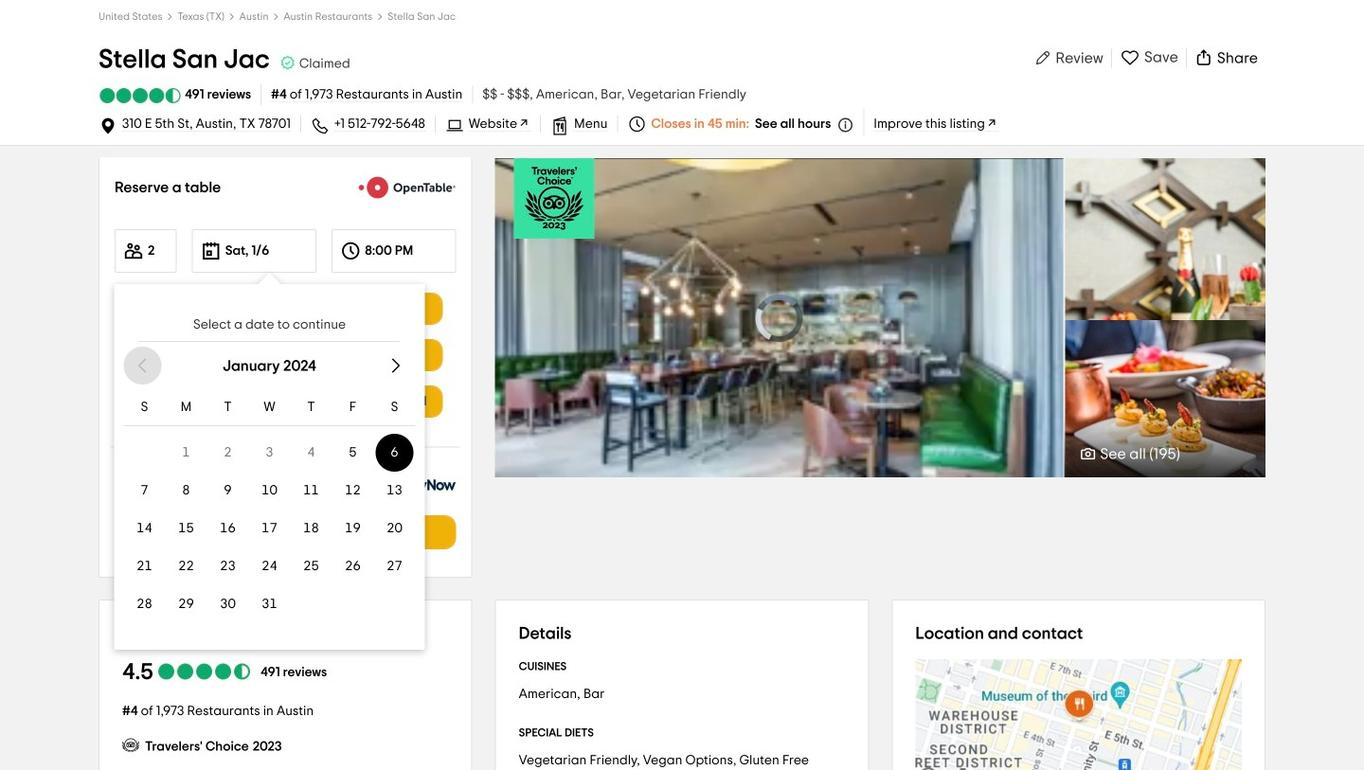 Task type: vqa. For each thing, say whether or not it's contained in the screenshot.
3rd row from the top of the page
yes



Task type: locate. For each thing, give the bounding box(es) containing it.
row
[[124, 391, 416, 427], [124, 436, 416, 470], [124, 474, 416, 508], [124, 512, 416, 546], [124, 550, 416, 584], [124, 588, 416, 622]]

3 row from the top
[[124, 474, 416, 508]]

6 row from the top
[[124, 588, 416, 622]]

video player region
[[495, 158, 1064, 478]]

grid
[[124, 342, 416, 627]]

row group
[[124, 436, 416, 622]]

5 row from the top
[[124, 550, 416, 584]]



Task type: describe. For each thing, give the bounding box(es) containing it.
previous month image
[[131, 354, 154, 377]]

2 row from the top
[[124, 436, 416, 470]]

next month image
[[385, 354, 408, 377]]

1 row from the top
[[124, 391, 416, 427]]

4.5 of 5 bubbles image
[[99, 88, 182, 103]]

4 row from the top
[[124, 512, 416, 546]]

travelers' choice 2023 winner image
[[514, 158, 595, 239]]



